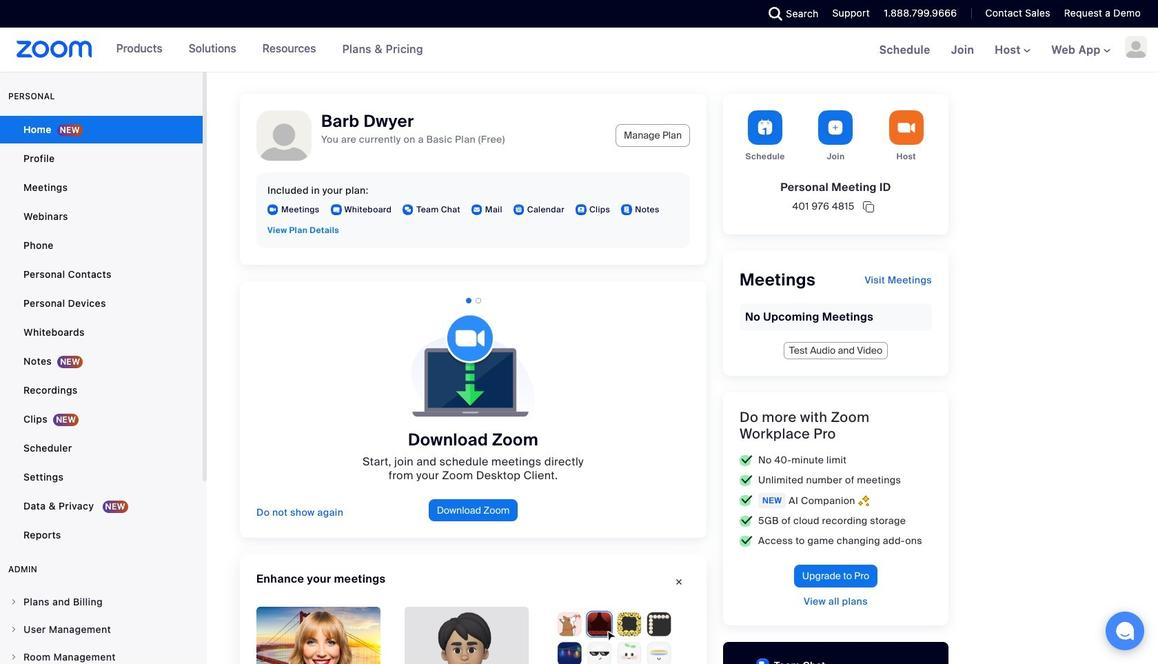 Task type: describe. For each thing, give the bounding box(es) containing it.
right image for 2nd menu item from the bottom of the admin menu menu
[[10, 626, 18, 634]]

profile.zoom_mail image
[[472, 204, 483, 215]]

product information navigation
[[92, 28, 434, 72]]

schedule image
[[749, 110, 783, 145]]

download zoom image
[[401, 315, 546, 418]]

right image for 1st menu item from the bottom of the admin menu menu
[[10, 653, 18, 662]]

2 check box image from the top
[[740, 516, 753, 527]]

personal menu menu
[[0, 116, 203, 550]]

profile.zoom_clips image
[[576, 204, 587, 215]]

admin menu menu
[[0, 589, 203, 664]]

advanced feature image
[[859, 495, 870, 507]]

meetings navigation
[[870, 28, 1159, 73]]

avatar image
[[257, 111, 311, 165]]

team chat image
[[757, 659, 770, 664]]

join image
[[819, 110, 854, 145]]

1 check box image from the top
[[740, 455, 753, 466]]

virtual backgrounds image
[[257, 607, 381, 664]]

zoom logo image
[[17, 41, 92, 58]]

3 check box image from the top
[[740, 536, 753, 547]]



Task type: locate. For each thing, give the bounding box(es) containing it.
list
[[272, 642, 1159, 664]]

check box image
[[740, 475, 753, 486], [740, 495, 753, 506]]

1 vertical spatial right image
[[10, 653, 18, 662]]

profile.zoom_notes image
[[622, 204, 633, 215]]

2 vertical spatial menu item
[[0, 644, 203, 664]]

2 check box image from the top
[[740, 495, 753, 506]]

0 vertical spatial right image
[[10, 626, 18, 634]]

0 vertical spatial check box image
[[740, 455, 753, 466]]

1 vertical spatial menu item
[[0, 617, 203, 643]]

custom avatars image
[[405, 607, 529, 664]]

profile.zoom_whiteboard image
[[331, 204, 342, 215]]

3 menu item from the top
[[0, 644, 203, 664]]

host image
[[890, 110, 924, 145]]

zoom filters image
[[553, 607, 677, 664]]

menu item
[[0, 589, 203, 615], [0, 617, 203, 643], [0, 644, 203, 664]]

1 check box image from the top
[[740, 475, 753, 486]]

open chat image
[[1116, 622, 1135, 641]]

0 vertical spatial menu item
[[0, 589, 203, 615]]

check box image
[[740, 455, 753, 466], [740, 516, 753, 527], [740, 536, 753, 547]]

profile picture image
[[1126, 36, 1148, 58]]

2 menu item from the top
[[0, 617, 203, 643]]

profile.zoom_calendar image
[[514, 204, 525, 215]]

1 menu item from the top
[[0, 589, 203, 615]]

banner
[[0, 28, 1159, 73]]

profile.zoom_meetings image
[[268, 204, 279, 215]]

right image
[[10, 598, 18, 606]]

2 vertical spatial check box image
[[740, 536, 753, 547]]

right image
[[10, 626, 18, 634], [10, 653, 18, 662]]

2 right image from the top
[[10, 653, 18, 662]]

1 vertical spatial check box image
[[740, 495, 753, 506]]

1 right image from the top
[[10, 626, 18, 634]]

0 vertical spatial check box image
[[740, 475, 753, 486]]

profile.zoom_team_chat image
[[403, 204, 414, 215]]

1 vertical spatial check box image
[[740, 516, 753, 527]]



Task type: vqa. For each thing, say whether or not it's contained in the screenshot.
profile.zoom_calendar icon
yes



